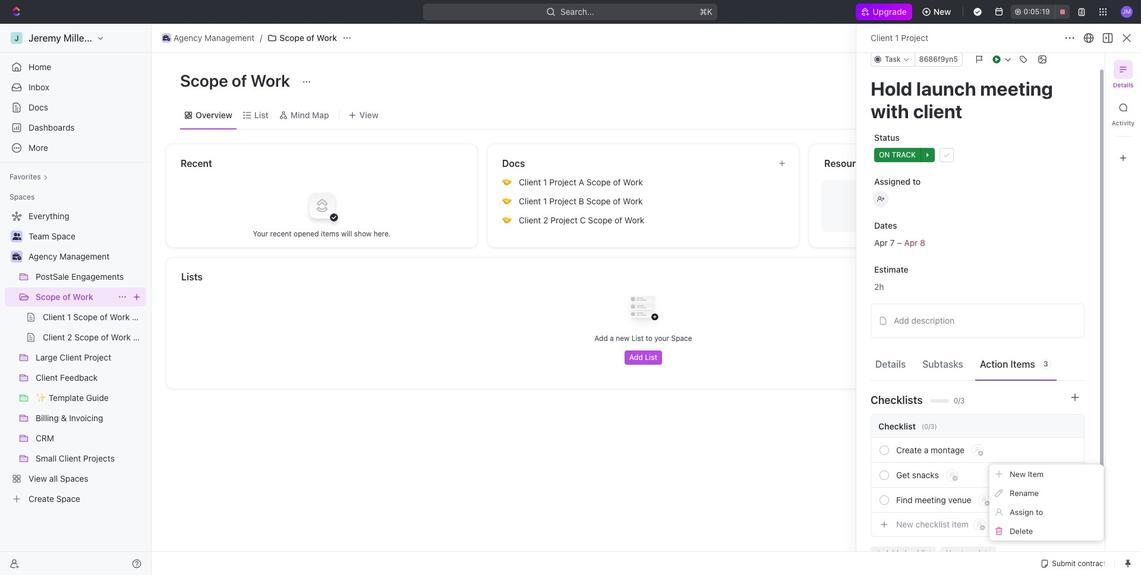 Task type: locate. For each thing, give the bounding box(es) containing it.
1 horizontal spatial agency
[[174, 33, 202, 43]]

2 vertical spatial 1
[[544, 196, 547, 206]]

1 vertical spatial to
[[646, 334, 653, 343]]

add left task
[[1056, 76, 1072, 86]]

list
[[254, 110, 269, 120], [632, 334, 644, 343], [645, 353, 658, 362]]

1 vertical spatial 1
[[544, 177, 547, 187]]

project left b
[[550, 196, 577, 206]]

agency management inside the sidebar navigation
[[29, 252, 110, 262]]

upgrade link
[[856, 4, 913, 20]]

2 vertical spatial to
[[1036, 508, 1044, 517]]

details up activity
[[1114, 81, 1134, 89]]

2 vertical spatial scope of work
[[36, 292, 93, 302]]

0 vertical spatial a
[[610, 334, 614, 343]]

2
[[544, 215, 549, 225]]

1 vertical spatial management
[[59, 252, 110, 262]]

a left new
[[610, 334, 614, 343]]

project right 2 on the left
[[551, 215, 578, 225]]

client 1 project a scope of work
[[519, 177, 643, 187]]

client left a
[[519, 177, 541, 187]]

0 horizontal spatial docs
[[29, 102, 48, 112]]

venue
[[949, 495, 972, 505]]

new for new item
[[1010, 469, 1026, 479]]

1 vertical spatial checklist
[[901, 549, 932, 558]]

1 horizontal spatial to
[[913, 177, 921, 187]]

add for add a new list to your space
[[595, 334, 608, 343]]

add inside add task button
[[1056, 76, 1072, 86]]

add task button
[[1049, 72, 1099, 91]]

overview
[[196, 110, 232, 120]]

list inside 'button'
[[645, 353, 658, 362]]

0 vertical spatial details
[[1114, 81, 1134, 89]]

favorites button
[[5, 170, 53, 184]]

project left a
[[550, 177, 577, 187]]

to right assign
[[1036, 508, 1044, 517]]

to left the your
[[646, 334, 653, 343]]

1 horizontal spatial management
[[205, 33, 255, 43]]

0 horizontal spatial new
[[897, 520, 914, 530]]

project up 8686f9yn5
[[902, 33, 929, 43]]

0 horizontal spatial agency
[[29, 252, 57, 262]]

1 vertical spatial new
[[1010, 469, 1026, 479]]

will
[[341, 229, 352, 238]]

list left mind
[[254, 110, 269, 120]]

client for client 1 project
[[871, 33, 893, 43]]

c
[[580, 215, 586, 225]]

home
[[29, 62, 51, 72]]

checklist down find meeting venue
[[916, 520, 950, 530]]

1 vertical spatial docs
[[503, 158, 525, 169]]

new
[[616, 334, 630, 343]]

map
[[312, 110, 329, 120]]

list right new
[[632, 334, 644, 343]]

details up checklists
[[876, 359, 906, 370]]

docs
[[29, 102, 48, 112], [503, 158, 525, 169]]

0 vertical spatial 🤝
[[503, 178, 512, 187]]

management
[[205, 33, 255, 43], [59, 252, 110, 262]]

space
[[672, 334, 693, 343]]

upgrade
[[873, 7, 907, 17]]

0:05:19
[[1024, 7, 1051, 16]]

1
[[896, 33, 899, 43], [544, 177, 547, 187], [544, 196, 547, 206]]

1 horizontal spatial agency management
[[174, 33, 255, 43]]

1 horizontal spatial a
[[925, 445, 929, 455]]

add list button
[[625, 351, 663, 365]]

0 vertical spatial new
[[934, 7, 952, 17]]

project for client 1 project b scope of work
[[550, 196, 577, 206]]

to for assign to
[[1036, 508, 1044, 517]]

1 vertical spatial agency management link
[[29, 247, 144, 266]]

add
[[1056, 76, 1072, 86], [894, 316, 910, 326], [595, 334, 608, 343], [630, 353, 643, 362], [885, 549, 899, 558]]

checklist inside add checklist button
[[901, 549, 932, 558]]

action
[[981, 359, 1009, 370]]

0 vertical spatial scope of work
[[280, 33, 337, 43]]

checklist
[[879, 421, 916, 431]]

scope
[[280, 33, 304, 43], [180, 71, 228, 90], [587, 177, 611, 187], [587, 196, 611, 206], [588, 215, 613, 225], [36, 292, 60, 302]]

1 horizontal spatial details
[[1114, 81, 1134, 89]]

scope inside the sidebar navigation
[[36, 292, 60, 302]]

0 horizontal spatial management
[[59, 252, 110, 262]]

8686f9yn5
[[920, 55, 959, 64]]

recent
[[181, 158, 212, 169]]

1 vertical spatial list
[[632, 334, 644, 343]]

tree
[[5, 207, 146, 509]]

2 horizontal spatial list
[[645, 353, 658, 362]]

add down the add a new list to your space on the bottom right of page
[[630, 353, 643, 362]]

0 vertical spatial management
[[205, 33, 255, 43]]

template
[[962, 549, 992, 558]]

lists button
[[181, 270, 1107, 284]]

1 horizontal spatial scope of work link
[[265, 31, 340, 45]]

2 horizontal spatial new
[[1010, 469, 1026, 479]]

action items
[[981, 359, 1036, 370]]

new inside new button
[[934, 7, 952, 17]]

recent
[[270, 229, 292, 238]]

client left 2 on the left
[[519, 215, 541, 225]]

checklist (0/3)
[[879, 421, 938, 431]]

new down find
[[897, 520, 914, 530]]

0 horizontal spatial a
[[610, 334, 614, 343]]

0 vertical spatial 1
[[896, 33, 899, 43]]

new up 8686f9yn5
[[934, 7, 952, 17]]

🤝 for client 1 project a scope of work
[[503, 178, 512, 187]]

2 horizontal spatial to
[[1036, 508, 1044, 517]]

add inside add list 'button'
[[630, 353, 643, 362]]

0 horizontal spatial agency management
[[29, 252, 110, 262]]

client
[[871, 33, 893, 43], [519, 177, 541, 187], [519, 196, 541, 206], [519, 215, 541, 225]]

1 up 2 on the left
[[544, 196, 547, 206]]

add left description
[[894, 316, 910, 326]]

1 down upgrade
[[896, 33, 899, 43]]

details
[[1114, 81, 1134, 89], [876, 359, 906, 370]]

search...
[[561, 7, 595, 17]]

1 🤝 from the top
[[503, 178, 512, 187]]

0 horizontal spatial details
[[876, 359, 906, 370]]

🤝
[[503, 178, 512, 187], [503, 197, 512, 206], [503, 216, 512, 225]]

2 vertical spatial list
[[645, 353, 658, 362]]

task
[[1074, 76, 1092, 86]]

client left b
[[519, 196, 541, 206]]

0 horizontal spatial scope of work link
[[36, 288, 113, 307]]

2 🤝 from the top
[[503, 197, 512, 206]]

agency management left /
[[174, 33, 255, 43]]

0 vertical spatial agency management link
[[159, 31, 258, 45]]

activity
[[1113, 120, 1135, 127]]

list down the add a new list to your space on the bottom right of page
[[645, 353, 658, 362]]

lists
[[181, 272, 203, 282]]

a for add
[[610, 334, 614, 343]]

1 vertical spatial details
[[876, 359, 906, 370]]

🤝 for client 2 project c scope of work
[[503, 216, 512, 225]]

1 vertical spatial a
[[925, 445, 929, 455]]

status
[[875, 133, 900, 143]]

0 horizontal spatial list
[[254, 110, 269, 120]]

add checklist button
[[871, 547, 937, 561]]

project for client 2 project c scope of work
[[551, 215, 578, 225]]

new
[[934, 7, 952, 17], [1010, 469, 1026, 479], [897, 520, 914, 530]]

2 vertical spatial new
[[897, 520, 914, 530]]

find
[[897, 495, 913, 505]]

2 vertical spatial 🤝
[[503, 216, 512, 225]]

1 vertical spatial 🤝
[[503, 197, 512, 206]]

1 left a
[[544, 177, 547, 187]]

new left item
[[1010, 469, 1026, 479]]

1 horizontal spatial new
[[934, 7, 952, 17]]

agency right business time image
[[174, 33, 202, 43]]

show
[[354, 229, 372, 238]]

add inside add checklist button
[[885, 549, 899, 558]]

client 1 project b scope of work
[[519, 196, 643, 206]]

0 vertical spatial docs
[[29, 102, 48, 112]]

favorites
[[10, 172, 41, 181]]

automations
[[1059, 33, 1108, 43]]

1 vertical spatial agency
[[29, 252, 57, 262]]

checklist
[[916, 520, 950, 530], [901, 549, 932, 558]]

subtasks
[[923, 359, 964, 370]]

project for client 1 project
[[902, 33, 929, 43]]

work
[[317, 33, 337, 43], [251, 71, 290, 90], [623, 177, 643, 187], [623, 196, 643, 206], [625, 215, 645, 225], [73, 292, 93, 302]]

create a montage
[[897, 445, 965, 455]]

0 vertical spatial to
[[913, 177, 921, 187]]

agency management right business time icon
[[29, 252, 110, 262]]

a
[[610, 334, 614, 343], [925, 445, 929, 455]]

resources button
[[824, 156, 1091, 171]]

agency right business time icon
[[29, 252, 57, 262]]

scope of work inside the sidebar navigation
[[36, 292, 93, 302]]

add description button
[[875, 312, 1081, 331]]

0 vertical spatial checklist
[[916, 520, 950, 530]]

0 vertical spatial list
[[254, 110, 269, 120]]

🤝 for client 1 project b scope of work
[[503, 197, 512, 206]]

1 vertical spatial scope of work link
[[36, 288, 113, 307]]

new button
[[917, 2, 959, 21]]

tree containing agency management
[[5, 207, 146, 509]]

client down upgrade "link"
[[871, 33, 893, 43]]

1 horizontal spatial docs
[[503, 158, 525, 169]]

add inside add description "button"
[[894, 316, 910, 326]]

checklist down the 'new checklist item'
[[901, 549, 932, 558]]

add down the 'new checklist item'
[[885, 549, 899, 558]]

scope of work link
[[265, 31, 340, 45], [36, 288, 113, 307]]

a right create
[[925, 445, 929, 455]]

add left new
[[595, 334, 608, 343]]

checklist for new
[[916, 520, 950, 530]]

Edit task name text field
[[871, 77, 1085, 123]]

agency
[[174, 33, 202, 43], [29, 252, 57, 262]]

details button
[[871, 353, 911, 375]]

your
[[253, 229, 268, 238]]

3 🤝 from the top
[[503, 216, 512, 225]]

to right assigned
[[913, 177, 921, 187]]

1 vertical spatial agency management
[[29, 252, 110, 262]]



Task type: vqa. For each thing, say whether or not it's contained in the screenshot.
fifth from from the top of the the Task sidebar content section
no



Task type: describe. For each thing, give the bounding box(es) containing it.
your recent opened items will show here.
[[253, 229, 391, 238]]

add for add list
[[630, 353, 643, 362]]

assigned to
[[875, 177, 921, 187]]

assign to
[[1010, 508, 1044, 517]]

client 2 project c scope of work
[[519, 215, 645, 225]]

checklists
[[871, 394, 923, 406]]

docs link
[[5, 98, 146, 117]]

3
[[1044, 359, 1049, 368]]

0:05:19 button
[[1012, 5, 1070, 19]]

b
[[579, 196, 584, 206]]

add list
[[630, 353, 658, 362]]

opened
[[294, 229, 319, 238]]

0/3
[[954, 397, 965, 406]]

here.
[[374, 229, 391, 238]]

no lists icon. image
[[620, 287, 668, 334]]

dashboards
[[29, 123, 75, 133]]

a
[[579, 177, 585, 187]]

details inside task sidebar navigation tab list
[[1114, 81, 1134, 89]]

inbox
[[29, 82, 49, 92]]

home link
[[5, 58, 146, 77]]

snacks
[[913, 470, 939, 480]]

client 1 project link
[[871, 33, 929, 43]]

work inside the sidebar navigation
[[73, 292, 93, 302]]

dates
[[875, 221, 898, 231]]

no recent items image
[[298, 182, 346, 229]]

description
[[912, 316, 955, 326]]

8686f9yn5 button
[[915, 52, 963, 67]]

automations button
[[1053, 29, 1114, 47]]

add a new list to your space
[[595, 334, 693, 343]]

client for client 1 project b scope of work
[[519, 196, 541, 206]]

1 horizontal spatial list
[[632, 334, 644, 343]]

dashboards link
[[5, 118, 146, 137]]

1 vertical spatial scope of work
[[180, 71, 294, 90]]

client 1 project
[[871, 33, 929, 43]]

mind map
[[291, 110, 329, 120]]

estimate
[[875, 265, 909, 275]]

new for new checklist item
[[897, 520, 914, 530]]

/
[[260, 33, 263, 43]]

meeting
[[915, 495, 947, 505]]

sidebar navigation
[[0, 24, 152, 576]]

0 vertical spatial agency
[[174, 33, 202, 43]]

use
[[946, 549, 960, 558]]

client for client 2 project c scope of work
[[519, 215, 541, 225]]

1 for client 1 project a scope of work
[[544, 177, 547, 187]]

items
[[1011, 359, 1036, 370]]

create
[[897, 445, 922, 455]]

montage
[[931, 445, 965, 455]]

(0/3)
[[922, 423, 938, 430]]

add for add description
[[894, 316, 910, 326]]

use template
[[946, 549, 992, 558]]

rename
[[1010, 489, 1039, 498]]

item
[[1028, 469, 1044, 479]]

of inside the sidebar navigation
[[63, 292, 71, 302]]

project for client 1 project a scope of work
[[550, 177, 577, 187]]

use template button
[[942, 547, 997, 561]]

add task
[[1056, 76, 1092, 86]]

docs inside the sidebar navigation
[[29, 102, 48, 112]]

add checklist
[[885, 549, 932, 558]]

items
[[321, 229, 339, 238]]

tree inside the sidebar navigation
[[5, 207, 146, 509]]

details inside details button
[[876, 359, 906, 370]]

1 for client 1 project
[[896, 33, 899, 43]]

1 horizontal spatial agency management link
[[159, 31, 258, 45]]

to for assigned to
[[913, 177, 921, 187]]

item
[[953, 520, 969, 530]]

task sidebar navigation tab list
[[1111, 60, 1137, 168]]

0 horizontal spatial to
[[646, 334, 653, 343]]

your
[[655, 334, 670, 343]]

get snacks
[[897, 470, 939, 480]]

agency inside tree
[[29, 252, 57, 262]]

checklist for add
[[901, 549, 932, 558]]

mind map link
[[288, 107, 329, 123]]

new item
[[1010, 469, 1044, 479]]

get
[[897, 470, 911, 480]]

0 horizontal spatial agency management link
[[29, 247, 144, 266]]

subtasks button
[[918, 353, 969, 375]]

add description
[[894, 316, 955, 326]]

add for add checklist
[[885, 549, 899, 558]]

inbox link
[[5, 78, 146, 97]]

new for new
[[934, 7, 952, 17]]

add for add task
[[1056, 76, 1072, 86]]

⌘k
[[700, 7, 713, 17]]

new checklist item
[[897, 520, 969, 530]]

find meeting venue
[[897, 495, 972, 505]]

1 for client 1 project b scope of work
[[544, 196, 547, 206]]

management inside tree
[[59, 252, 110, 262]]

list link
[[252, 107, 269, 123]]

a for create
[[925, 445, 929, 455]]

business time image
[[163, 35, 170, 41]]

0 vertical spatial agency management
[[174, 33, 255, 43]]

assign
[[1010, 508, 1034, 517]]

resources
[[825, 158, 872, 169]]

assigned
[[875, 177, 911, 187]]

client for client 1 project a scope of work
[[519, 177, 541, 187]]

mind
[[291, 110, 310, 120]]

overview link
[[193, 107, 232, 123]]

0 vertical spatial scope of work link
[[265, 31, 340, 45]]

spaces
[[10, 193, 35, 202]]

business time image
[[12, 253, 21, 260]]

delete
[[1010, 527, 1034, 536]]



